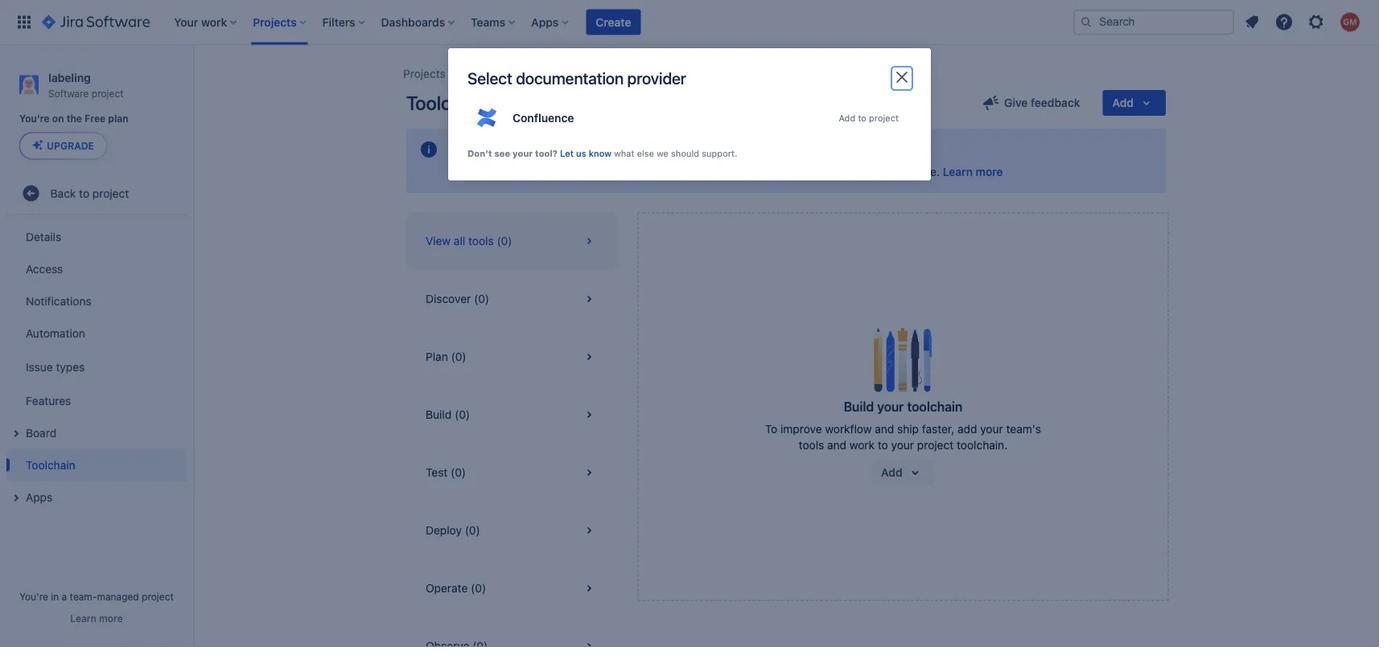 Task type: vqa. For each thing, say whether or not it's contained in the screenshot.
Recent
no



Task type: describe. For each thing, give the bounding box(es) containing it.
project settings link
[[525, 64, 607, 84]]

to
[[765, 423, 778, 436]]

managed
[[97, 592, 139, 603]]

2 horizontal spatial and
[[875, 423, 895, 436]]

let us know button
[[560, 147, 612, 160]]

your inside select documentation provider "dialog"
[[513, 148, 533, 159]]

1 horizontal spatial and
[[828, 439, 847, 452]]

build your toolchain to improve workflow and ship faster, add your team's tools and work to your project toolchain.
[[765, 400, 1042, 452]]

give feedback
[[1005, 96, 1081, 109]]

should
[[671, 148, 700, 159]]

plan (0)
[[426, 351, 467, 364]]

(0) for discover (0)
[[474, 293, 489, 306]]

project inside back to project link
[[92, 187, 129, 200]]

select
[[468, 69, 512, 88]]

all inside welcome to your project toolchain discover integrations for your tools, connect work to your project, and manage it all right here. learn more
[[872, 165, 884, 179]]

access
[[26, 262, 63, 276]]

test (0)
[[426, 466, 466, 480]]

give
[[1005, 96, 1028, 109]]

labeling for labeling software project
[[48, 71, 91, 84]]

Search field
[[1074, 9, 1235, 35]]

test
[[426, 466, 448, 480]]

toolchain.
[[957, 439, 1008, 452]]

upgrade button
[[20, 133, 106, 159]]

1 horizontal spatial learn more button
[[943, 164, 1003, 180]]

more inside welcome to your project toolchain discover integrations for your tools, connect work to your project, and manage it all right here. learn more
[[976, 165, 1003, 179]]

board button
[[6, 417, 187, 449]]

discover (0)
[[426, 293, 489, 306]]

workflow
[[825, 423, 872, 436]]

back to project link
[[6, 177, 187, 210]]

don't see your tool? let us know what else we should support.
[[468, 148, 738, 159]]

learn inside button
[[70, 613, 96, 625]]

to inside the build your toolchain to improve workflow and ship faster, add your team's tools and work to your project toolchain.
[[878, 439, 889, 452]]

software
[[48, 88, 89, 99]]

provider
[[628, 69, 687, 88]]

settings
[[565, 67, 607, 80]]

you're in a team-managed project
[[19, 592, 174, 603]]

0 vertical spatial toolchain
[[407, 92, 487, 114]]

team-
[[70, 592, 97, 603]]

view all tools (0) button
[[407, 213, 618, 270]]

see
[[495, 148, 510, 159]]

group containing details
[[6, 216, 187, 519]]

connect
[[640, 165, 682, 179]]

add to project
[[839, 113, 899, 124]]

view all tools (0)
[[426, 235, 512, 248]]

apps
[[26, 491, 53, 504]]

you're for you're in a team-managed project
[[19, 592, 48, 603]]

know
[[589, 148, 612, 159]]

you're on the free plan
[[19, 113, 128, 125]]

types
[[56, 361, 85, 374]]

project
[[525, 67, 562, 80]]

issue types
[[26, 361, 85, 374]]

tools inside button
[[469, 235, 494, 248]]

project,
[[753, 165, 793, 179]]

discover inside discover (0) button
[[426, 293, 471, 306]]

on
[[52, 113, 64, 125]]

select documentation provider
[[468, 69, 687, 88]]

integrations
[[500, 165, 562, 179]]

all inside button
[[454, 235, 465, 248]]

learn inside welcome to your project toolchain discover integrations for your tools, connect work to your project, and manage it all right here. learn more
[[943, 165, 973, 179]]

tool?
[[535, 148, 558, 159]]

upgrade
[[47, 140, 94, 152]]

automation link
[[6, 317, 187, 350]]

right
[[887, 165, 911, 179]]

automation
[[26, 327, 85, 340]]

project right managed
[[142, 592, 174, 603]]

plan
[[426, 351, 448, 364]]

deploy (0) button
[[407, 502, 618, 560]]

close modal image
[[893, 68, 912, 87]]

here.
[[914, 165, 940, 179]]

work inside welcome to your project toolchain discover integrations for your tools, connect work to your project, and manage it all right here. learn more
[[685, 165, 710, 179]]

build for (0)
[[426, 409, 452, 422]]

what
[[614, 148, 635, 159]]

manage
[[818, 165, 859, 179]]

(0) for build (0)
[[455, 409, 470, 422]]

don't
[[468, 148, 492, 159]]

tools,
[[608, 165, 637, 179]]

operate (0) button
[[407, 560, 618, 618]]

create
[[596, 15, 631, 29]]

0 horizontal spatial learn more button
[[70, 613, 123, 625]]

confluence image
[[474, 105, 500, 131]]

free
[[85, 113, 106, 125]]

projects
[[403, 67, 446, 80]]

learn more
[[70, 613, 123, 625]]

toolchain inside welcome to your project toolchain discover integrations for your tools, connect work to your project, and manage it all right here. learn more
[[601, 142, 657, 157]]



Task type: locate. For each thing, give the bounding box(es) containing it.
tools
[[469, 235, 494, 248], [799, 439, 825, 452]]

0 vertical spatial work
[[685, 165, 710, 179]]

1 vertical spatial toolchain
[[907, 400, 963, 415]]

us
[[576, 148, 587, 159]]

select documentation provider dialog
[[448, 48, 931, 181]]

board
[[26, 427, 56, 440]]

toolchain up faster,
[[907, 400, 963, 415]]

details link
[[6, 221, 187, 253]]

build for your
[[844, 400, 874, 415]]

and right project, on the right top of page
[[796, 165, 815, 179]]

0 vertical spatial learn more button
[[943, 164, 1003, 180]]

0 horizontal spatial all
[[454, 235, 465, 248]]

discover up plan (0)
[[426, 293, 471, 306]]

(0) for operate (0)
[[471, 582, 486, 596]]

labeling software project
[[48, 71, 124, 99]]

tools down improve
[[799, 439, 825, 452]]

labeling up "confluence" icon
[[465, 67, 506, 80]]

labeling inside labeling software project
[[48, 71, 91, 84]]

1 you're from the top
[[19, 113, 50, 125]]

to inside select documentation provider "dialog"
[[858, 113, 867, 124]]

1 vertical spatial work
[[850, 439, 875, 452]]

1 vertical spatial more
[[99, 613, 123, 625]]

for
[[565, 165, 579, 179]]

(0) for deploy (0)
[[465, 524, 480, 538]]

build inside button
[[426, 409, 452, 422]]

build
[[844, 400, 874, 415], [426, 409, 452, 422]]

0 vertical spatial toolchain
[[601, 142, 657, 157]]

notifications link
[[6, 285, 187, 317]]

labeling up software
[[48, 71, 91, 84]]

we
[[657, 148, 669, 159]]

primary element
[[10, 0, 1074, 45]]

(0) right "plan"
[[451, 351, 467, 364]]

test (0) button
[[407, 444, 618, 502]]

(0) right test
[[451, 466, 466, 480]]

access link
[[6, 253, 187, 285]]

welcome
[[452, 142, 507, 157]]

0 vertical spatial more
[[976, 165, 1003, 179]]

tools inside the build your toolchain to improve workflow and ship faster, add your team's tools and work to your project toolchain.
[[799, 439, 825, 452]]

group
[[6, 216, 187, 519]]

2 you're from the top
[[19, 592, 48, 603]]

operate (0)
[[426, 582, 486, 596]]

labeling
[[465, 67, 506, 80], [48, 71, 91, 84]]

build (0) button
[[407, 386, 618, 444]]

(0) for plan (0)
[[451, 351, 467, 364]]

plan (0) button
[[407, 328, 618, 386]]

0 vertical spatial and
[[796, 165, 815, 179]]

project up for
[[556, 142, 598, 157]]

1 vertical spatial you're
[[19, 592, 48, 603]]

issue
[[26, 361, 53, 374]]

toolchain down board
[[26, 459, 75, 472]]

deploy
[[426, 524, 462, 538]]

learn more button right here.
[[943, 164, 1003, 180]]

project up details link
[[92, 187, 129, 200]]

to for welcome
[[510, 142, 522, 157]]

build inside the build your toolchain to improve workflow and ship faster, add your team's tools and work to your project toolchain.
[[844, 400, 874, 415]]

more right here.
[[976, 165, 1003, 179]]

work down the should
[[685, 165, 710, 179]]

labeling for labeling
[[465, 67, 506, 80]]

0 vertical spatial all
[[872, 165, 884, 179]]

and inside welcome to your project toolchain discover integrations for your tools, connect work to your project, and manage it all right here. learn more
[[796, 165, 815, 179]]

build (0)
[[426, 409, 470, 422]]

(0) inside deploy (0) "button"
[[465, 524, 480, 538]]

plan
[[108, 113, 128, 125]]

support.
[[702, 148, 738, 159]]

add
[[958, 423, 978, 436]]

and down workflow
[[828, 439, 847, 452]]

1 vertical spatial and
[[875, 423, 895, 436]]

notifications
[[26, 295, 91, 308]]

let
[[560, 148, 574, 159]]

0 vertical spatial discover
[[452, 165, 497, 179]]

tools right view
[[469, 235, 494, 248]]

project down faster,
[[918, 439, 954, 452]]

1 horizontal spatial more
[[976, 165, 1003, 179]]

it
[[862, 165, 869, 179]]

0 horizontal spatial work
[[685, 165, 710, 179]]

all right the it
[[872, 165, 884, 179]]

0 horizontal spatial toolchain
[[26, 459, 75, 472]]

toolchain link
[[6, 449, 187, 482]]

apps button
[[6, 482, 187, 514]]

learn down team-
[[70, 613, 96, 625]]

team's
[[1007, 423, 1042, 436]]

(0) inside discover (0) button
[[474, 293, 489, 306]]

create button
[[586, 9, 641, 35]]

learn right here.
[[943, 165, 973, 179]]

add
[[839, 113, 856, 124]]

0 vertical spatial tools
[[469, 235, 494, 248]]

work inside the build your toolchain to improve workflow and ship faster, add your team's tools and work to your project toolchain.
[[850, 439, 875, 452]]

ship
[[898, 423, 919, 436]]

(0)
[[497, 235, 512, 248], [474, 293, 489, 306], [451, 351, 467, 364], [455, 409, 470, 422], [451, 466, 466, 480], [465, 524, 480, 538], [471, 582, 486, 596]]

back
[[50, 187, 76, 200]]

toolchain
[[407, 92, 487, 114], [26, 459, 75, 472]]

welcome to your project toolchain discover integrations for your tools, connect work to your project, and manage it all right here. learn more
[[452, 142, 1003, 179]]

1 horizontal spatial toolchain
[[407, 92, 487, 114]]

you're left in
[[19, 592, 48, 603]]

project settings
[[525, 67, 607, 80]]

view
[[426, 235, 451, 248]]

toolchain down projects link
[[407, 92, 487, 114]]

(0) inside build (0) button
[[455, 409, 470, 422]]

you're
[[19, 113, 50, 125], [19, 592, 48, 603]]

build up workflow
[[844, 400, 874, 415]]

in
[[51, 592, 59, 603]]

to
[[858, 113, 867, 124], [510, 142, 522, 157], [713, 165, 724, 179], [79, 187, 89, 200], [878, 439, 889, 452]]

1 horizontal spatial all
[[872, 165, 884, 179]]

0 horizontal spatial toolchain
[[601, 142, 657, 157]]

you're for you're on the free plan
[[19, 113, 50, 125]]

else
[[637, 148, 654, 159]]

more
[[976, 165, 1003, 179], [99, 613, 123, 625]]

discover down don't
[[452, 165, 497, 179]]

your
[[526, 142, 552, 157], [513, 148, 533, 159], [582, 165, 605, 179], [727, 165, 750, 179], [877, 400, 904, 415], [981, 423, 1004, 436], [892, 439, 915, 452]]

(0) down view all tools (0)
[[474, 293, 489, 306]]

labeling link
[[465, 64, 506, 84]]

toolchain inside the build your toolchain to improve workflow and ship faster, add your team's tools and work to your project toolchain.
[[907, 400, 963, 415]]

(0) right deploy
[[465, 524, 480, 538]]

work
[[685, 165, 710, 179], [850, 439, 875, 452]]

(0) inside plan (0) button
[[451, 351, 467, 364]]

1 vertical spatial learn
[[70, 613, 96, 625]]

give feedback button
[[972, 90, 1090, 116]]

learn
[[943, 165, 973, 179], [70, 613, 96, 625]]

0 horizontal spatial and
[[796, 165, 815, 179]]

build down "plan"
[[426, 409, 452, 422]]

discover (0) button
[[407, 270, 618, 328]]

(0) inside operate (0) 'button'
[[471, 582, 486, 596]]

work down workflow
[[850, 439, 875, 452]]

confluence
[[513, 111, 574, 125]]

0 horizontal spatial labeling
[[48, 71, 91, 84]]

you're left on
[[19, 113, 50, 125]]

0 horizontal spatial tools
[[469, 235, 494, 248]]

2 vertical spatial and
[[828, 439, 847, 452]]

improve
[[781, 423, 822, 436]]

projects link
[[403, 64, 446, 84]]

learn more button
[[943, 164, 1003, 180], [70, 613, 123, 625]]

0 vertical spatial learn
[[943, 165, 973, 179]]

details
[[26, 230, 61, 243]]

faster,
[[922, 423, 955, 436]]

1 vertical spatial toolchain
[[26, 459, 75, 472]]

0 horizontal spatial more
[[99, 613, 123, 625]]

1 horizontal spatial build
[[844, 400, 874, 415]]

project right add
[[869, 113, 899, 124]]

(0) inside test (0) button
[[451, 466, 466, 480]]

to for back
[[79, 187, 89, 200]]

0 vertical spatial you're
[[19, 113, 50, 125]]

1 horizontal spatial labeling
[[465, 67, 506, 80]]

issue types link
[[6, 350, 187, 385]]

back to project
[[50, 187, 129, 200]]

create banner
[[0, 0, 1380, 45]]

project inside the build your toolchain to improve workflow and ship faster, add your team's tools and work to your project toolchain.
[[918, 439, 954, 452]]

project inside labeling software project
[[92, 88, 124, 99]]

1 vertical spatial all
[[454, 235, 465, 248]]

0 horizontal spatial build
[[426, 409, 452, 422]]

1 horizontal spatial tools
[[799, 439, 825, 452]]

a
[[62, 592, 67, 603]]

learn more button down you're in a team-managed project
[[70, 613, 123, 625]]

toolchain
[[601, 142, 657, 157], [907, 400, 963, 415]]

(0) inside view all tools (0) button
[[497, 235, 512, 248]]

discover
[[452, 165, 497, 179], [426, 293, 471, 306]]

1 horizontal spatial toolchain
[[907, 400, 963, 415]]

features link
[[6, 385, 187, 417]]

project inside welcome to your project toolchain discover integrations for your tools, connect work to your project, and manage it all right here. learn more
[[556, 142, 598, 157]]

features
[[26, 394, 71, 408]]

(0) up discover (0) button
[[497, 235, 512, 248]]

more down managed
[[99, 613, 123, 625]]

(0) for test (0)
[[451, 466, 466, 480]]

0 horizontal spatial learn
[[70, 613, 96, 625]]

documentation
[[516, 69, 624, 88]]

1 vertical spatial learn more button
[[70, 613, 123, 625]]

1 vertical spatial discover
[[426, 293, 471, 306]]

project up plan
[[92, 88, 124, 99]]

1 vertical spatial tools
[[799, 439, 825, 452]]

and left the ship
[[875, 423, 895, 436]]

search image
[[1080, 16, 1093, 29]]

to for add
[[858, 113, 867, 124]]

jira software image
[[42, 12, 150, 32], [42, 12, 150, 32]]

discover inside welcome to your project toolchain discover integrations for your tools, connect work to your project, and manage it all right here. learn more
[[452, 165, 497, 179]]

1 horizontal spatial work
[[850, 439, 875, 452]]

(0) right operate
[[471, 582, 486, 596]]

toolchain up tools,
[[601, 142, 657, 157]]

deploy (0)
[[426, 524, 480, 538]]

all right view
[[454, 235, 465, 248]]

1 horizontal spatial learn
[[943, 165, 973, 179]]

project inside select documentation provider "dialog"
[[869, 113, 899, 124]]

operate
[[426, 582, 468, 596]]

(0) down plan (0)
[[455, 409, 470, 422]]



